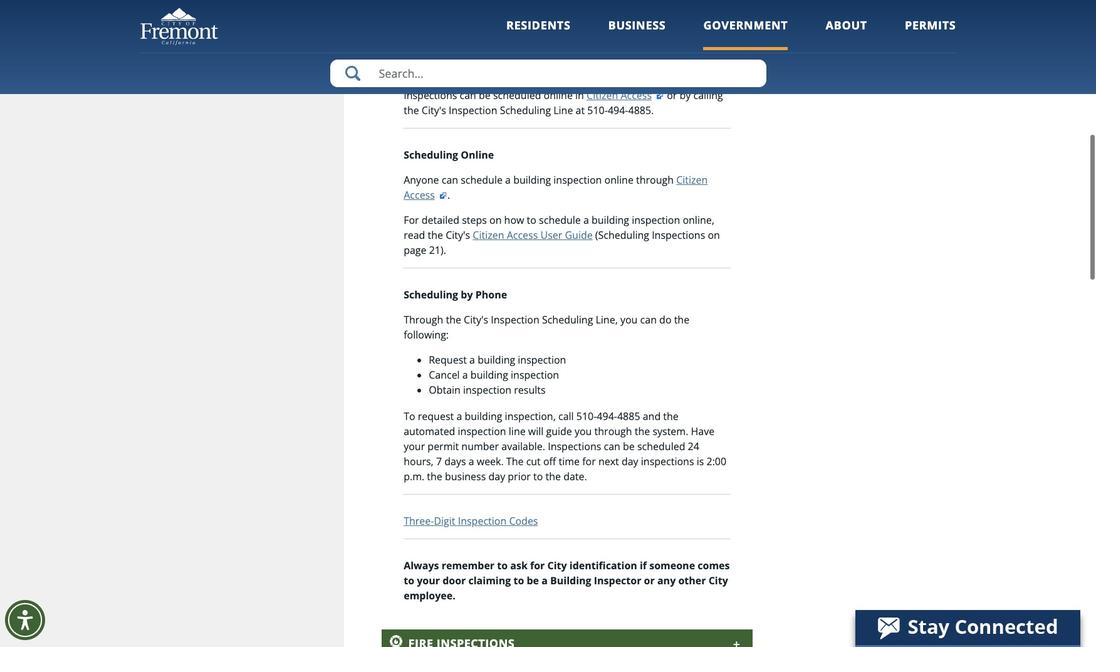 Task type: describe. For each thing, give the bounding box(es) containing it.
and
[[643, 409, 661, 423]]

24
[[688, 440, 700, 453]]

4885
[[618, 409, 641, 423]]

three-digit inspection codes
[[404, 514, 538, 528]]

building inspections
[[409, 56, 548, 71]]

three-
[[404, 514, 434, 528]]

inspection inside the to request a building inspection, call 510-494-4885 and the automated inspection line will guide you through the system. have your permit number available. inspections can be scheduled 24 hours, 7 days a week. the cut off time for next day inspections is 2:00 p.m. the business day prior to the date.
[[458, 424, 506, 438]]

available.
[[502, 440, 546, 453]]

inspections inside the to request a building inspection, call 510-494-4885 and the automated inspection line will guide you through the system. have your permit number available. inspections can be scheduled 24 hours, 7 days a week. the cut off time for next day inspections is 2:00 p.m. the business day prior to the date.
[[548, 440, 602, 453]]

a inside always remember to ask for city identification if someone comes to your door claiming to be a building inspector or any other city employee.
[[542, 574, 548, 588]]

next
[[599, 455, 619, 468]]

2 horizontal spatial access
[[621, 88, 652, 102]]

1 horizontal spatial day
[[622, 455, 639, 468]]

inspection inside through the city's inspection scheduling line, you can do the following:
[[491, 313, 540, 327]]

codes
[[509, 514, 538, 528]]

inspections down building
[[404, 88, 457, 102]]

inspections
[[470, 56, 548, 71]]

to inside the to request a building inspection, call 510-494-4885 and the automated inspection line will guide you through the system. have your permit number available. inspections can be scheduled 24 hours, 7 days a week. the cut off time for next day inspections is 2:00 p.m. the business day prior to the date.
[[534, 470, 543, 483]]

citizen access link for anyone can schedule a building inspection online through
[[404, 173, 708, 202]]

obtain
[[429, 383, 461, 397]]

system.
[[653, 424, 689, 438]]

the inside or by calling the city's inspection scheduling line at 510-494-4885.
[[404, 103, 419, 117]]

city's inside or by calling the city's inspection scheduling line at 510-494-4885.
[[422, 103, 446, 117]]

citizen for anyone can schedule a building inspection online through
[[677, 173, 708, 187]]

permits
[[905, 18, 957, 33]]

a inside for detailed steps on how to schedule a building inspection online, read the city's
[[584, 213, 589, 227]]

inspections
[[641, 455, 695, 468]]

through inside the to request a building inspection, call 510-494-4885 and the automated inspection line will guide you through the system. have your permit number available. inspections can be scheduled 24 hours, 7 days a week. the cut off time for next day inspections is 2:00 p.m. the business day prior to the date.
[[595, 424, 632, 438]]

schedule inside for detailed steps on how to schedule a building inspection online, read the city's
[[539, 213, 581, 227]]

building inside for detailed steps on how to schedule a building inspection online, read the city's
[[592, 213, 630, 227]]

anyone can schedule a building inspection online through
[[404, 173, 677, 187]]

government
[[704, 18, 789, 33]]

scheduling for scheduling inspections
[[382, 15, 469, 37]]

at
[[576, 103, 585, 117]]

time
[[559, 455, 580, 468]]

request a building inspection cancel a building inspection obtain inspection results
[[429, 353, 567, 397]]

on inside (scheduling inspections on page 21).
[[708, 228, 720, 242]]

0 vertical spatial schedule
[[461, 173, 503, 187]]

is
[[697, 455, 704, 468]]

1 horizontal spatial through
[[637, 173, 674, 187]]

comes
[[698, 559, 730, 572]]

citizen for for detailed steps on how to schedule a building inspection online, read the city's
[[473, 228, 504, 242]]

calling
[[694, 88, 723, 102]]

or inside always remember to ask for city identification if someone comes to your door claiming to be a building inspector or any other city employee.
[[644, 574, 655, 588]]

building inside the to request a building inspection, call 510-494-4885 and the automated inspection line will guide you through the system. have your permit number available. inspections can be scheduled 24 hours, 7 days a week. the cut off time for next day inspections is 2:00 p.m. the business day prior to the date.
[[465, 409, 503, 423]]

off
[[544, 455, 556, 468]]

business
[[445, 470, 486, 483]]

page
[[404, 243, 427, 257]]

how
[[505, 213, 525, 227]]

online,
[[683, 213, 715, 227]]

to down always
[[404, 574, 415, 588]]

digit
[[434, 514, 456, 528]]

automated
[[404, 424, 456, 438]]

0 horizontal spatial online
[[544, 88, 573, 102]]

for detailed steps on how to schedule a building inspection online, read the city's
[[404, 213, 715, 242]]

the down 7
[[427, 470, 443, 483]]

if
[[640, 559, 647, 572]]

detailed
[[422, 213, 460, 227]]

for inside the to request a building inspection, call 510-494-4885 and the automated inspection line will guide you through the system. have your permit number available. inspections can be scheduled 24 hours, 7 days a week. the cut off time for next day inspections is 2:00 p.m. the business day prior to the date.
[[583, 455, 596, 468]]

for inside always remember to ask for city identification if someone comes to your door claiming to be a building inspector or any other city employee.
[[530, 559, 545, 572]]

0 horizontal spatial be
[[479, 88, 491, 102]]

be inside always remember to ask for city identification if someone comes to your door claiming to be a building inspector or any other city employee.
[[527, 574, 539, 588]]

21).
[[429, 243, 446, 257]]

number
[[462, 440, 499, 453]]

the down and on the right bottom of page
[[635, 424, 650, 438]]

other
[[679, 574, 706, 588]]

request
[[429, 353, 467, 367]]

three-digit inspection codes link
[[404, 514, 538, 528]]

can inside the to request a building inspection, call 510-494-4885 and the automated inspection line will guide you through the system. have your permit number available. inspections can be scheduled 24 hours, 7 days a week. the cut off time for next day inspections is 2:00 p.m. the business day prior to the date.
[[604, 440, 621, 453]]

will
[[529, 424, 544, 438]]

1 horizontal spatial online
[[605, 173, 634, 187]]

p.m.
[[404, 470, 425, 483]]

cut
[[527, 455, 541, 468]]

2 vertical spatial inspection
[[458, 514, 507, 528]]

through
[[404, 313, 444, 327]]

employee.
[[404, 589, 456, 603]]

business link
[[609, 18, 666, 50]]

door
[[443, 574, 466, 588]]

for
[[404, 213, 419, 227]]

hours,
[[404, 455, 434, 468]]

or inside or by calling the city's inspection scheduling line at 510-494-4885.
[[667, 88, 678, 102]]

the inside for detailed steps on how to schedule a building inspection online, read the city's
[[428, 228, 443, 242]]

494- inside or by calling the city's inspection scheduling line at 510-494-4885.
[[608, 103, 629, 117]]

to
[[404, 409, 416, 423]]

prior
[[508, 470, 531, 483]]

scheduling by phone
[[404, 288, 507, 302]]

week.
[[477, 455, 504, 468]]

date.
[[564, 470, 587, 483]]

4885.
[[629, 103, 654, 117]]

about
[[826, 18, 868, 33]]

access for anyone can schedule a building inspection online through
[[404, 188, 435, 202]]

can down 'building inspections'
[[460, 88, 476, 102]]

user
[[541, 228, 563, 242]]

the up system.
[[664, 409, 679, 423]]

city
[[709, 574, 729, 588]]

your inside the to request a building inspection, call 510-494-4885 and the automated inspection line will guide you through the system. have your permit number available. inspections can be scheduled 24 hours, 7 days a week. the cut off time for next day inspections is 2:00 p.m. the business day prior to the date.
[[404, 440, 425, 453]]

inspections can be scheduled online in citizen access
[[404, 88, 652, 102]]

cancel
[[429, 368, 460, 382]]

to inside for detailed steps on how to schedule a building inspection online, read the city's
[[527, 213, 537, 227]]

call
[[559, 409, 574, 423]]

line,
[[596, 313, 618, 327]]

steps
[[462, 213, 487, 227]]

inspection inside for detailed steps on how to schedule a building inspection online, read the city's
[[632, 213, 681, 227]]

the right do on the right of page
[[675, 313, 690, 327]]

government link
[[704, 18, 789, 50]]

claiming
[[469, 574, 511, 588]]

inspection inside or by calling the city's inspection scheduling line at 510-494-4885.
[[449, 103, 498, 117]]

1 horizontal spatial citizen
[[587, 88, 618, 102]]

following:
[[404, 328, 449, 342]]

building right the cancel
[[471, 368, 508, 382]]

can up the .
[[442, 173, 458, 187]]

inspection,
[[505, 409, 556, 423]]

stay connected image
[[856, 610, 1080, 645]]



Task type: vqa. For each thing, say whether or not it's contained in the screenshot.
calling on the right top
yes



Task type: locate. For each thing, give the bounding box(es) containing it.
for left next at the right
[[583, 455, 596, 468]]

scheduling left line,
[[542, 313, 593, 327]]

1 horizontal spatial access
[[507, 228, 538, 242]]

0 horizontal spatial by
[[461, 288, 473, 302]]

building up (scheduling
[[592, 213, 630, 227]]

1 horizontal spatial by
[[680, 88, 691, 102]]

on down online,
[[708, 228, 720, 242]]

fire shield image
[[390, 635, 402, 647]]

citizen inside citizen access
[[677, 173, 708, 187]]

0 vertical spatial by
[[680, 88, 691, 102]]

1 horizontal spatial on
[[708, 228, 720, 242]]

construction hat image
[[390, 55, 402, 68]]

0 vertical spatial or
[[667, 88, 678, 102]]

1 vertical spatial citizen
[[677, 173, 708, 187]]

1 vertical spatial or
[[644, 574, 655, 588]]

0 vertical spatial on
[[490, 213, 502, 227]]

2 vertical spatial be
[[527, 574, 539, 588]]

guide
[[547, 424, 572, 438]]

or by calling the city's inspection scheduling line at 510-494-4885.
[[404, 88, 723, 117]]

can
[[460, 88, 476, 102], [442, 173, 458, 187], [641, 313, 657, 327], [604, 440, 621, 453]]

permits link
[[905, 18, 957, 50]]

days
[[445, 455, 466, 468]]

you inside through the city's inspection scheduling line, you can do the following:
[[621, 313, 638, 327]]

0 vertical spatial through
[[637, 173, 674, 187]]

guide
[[565, 228, 593, 242]]

inspection
[[449, 103, 498, 117], [491, 313, 540, 327], [458, 514, 507, 528]]

results
[[514, 383, 546, 397]]

1 vertical spatial citizen access link
[[404, 173, 708, 202]]

scheduling down the inspections can be scheduled online in citizen access
[[500, 103, 551, 117]]

city's down "phone"
[[464, 313, 489, 327]]

1 vertical spatial by
[[461, 288, 473, 302]]

by for phone
[[461, 288, 473, 302]]

be down 4885
[[623, 440, 635, 453]]

inspection up online
[[449, 103, 498, 117]]

1 vertical spatial you
[[575, 424, 592, 438]]

the
[[507, 455, 524, 468]]

in
[[576, 88, 584, 102]]

0 vertical spatial your
[[404, 440, 425, 453]]

scheduled
[[493, 88, 541, 102], [638, 440, 686, 453]]

0 horizontal spatial or
[[644, 574, 655, 588]]

1 vertical spatial be
[[623, 440, 635, 453]]

to down cut
[[534, 470, 543, 483]]

always remember to ask for city identification if someone comes to your door claiming to be a building inspector or any other city employee.
[[404, 559, 730, 603]]

1 vertical spatial 510-
[[577, 409, 597, 423]]

citizen access
[[404, 173, 708, 202]]

inspector
[[594, 574, 642, 588]]

0 horizontal spatial day
[[489, 470, 506, 483]]

inspections up inspections
[[473, 15, 565, 37]]

scheduling inside through the city's inspection scheduling line, you can do the following:
[[542, 313, 593, 327]]

scheduling up through
[[404, 288, 458, 302]]

you right guide
[[575, 424, 592, 438]]

2 vertical spatial citizen
[[473, 228, 504, 242]]

on left how at left
[[490, 213, 502, 227]]

1 horizontal spatial for
[[583, 455, 596, 468]]

0 horizontal spatial citizen
[[473, 228, 504, 242]]

access inside citizen access
[[404, 188, 435, 202]]

1 vertical spatial scheduled
[[638, 440, 686, 453]]

citizen access link
[[587, 88, 665, 102], [404, 173, 708, 202]]

be down 'building inspections'
[[479, 88, 491, 102]]

phone
[[476, 288, 507, 302]]

510- inside the to request a building inspection, call 510-494-4885 and the automated inspection line will guide you through the system. have your permit number available. inspections can be scheduled 24 hours, 7 days a week. the cut off time for next day inspections is 2:00 p.m. the business day prior to the date.
[[577, 409, 597, 423]]

the down scheduling by phone
[[446, 313, 462, 327]]

citizen access link up for detailed steps on how to schedule a building inspection online, read the city's
[[404, 173, 708, 202]]

your up employee.
[[417, 574, 440, 588]]

1 vertical spatial on
[[708, 228, 720, 242]]

access down anyone
[[404, 188, 435, 202]]

1 vertical spatial online
[[605, 173, 634, 187]]

scheduled up inspections
[[638, 440, 686, 453]]

1 vertical spatial your
[[417, 574, 440, 588]]

0 vertical spatial 494-
[[608, 103, 629, 117]]

you inside the to request a building inspection, call 510-494-4885 and the automated inspection line will guide you through the system. have your permit number available. inspections can be scheduled 24 hours, 7 days a week. the cut off time for next day inspections is 2:00 p.m. the business day prior to the date.
[[575, 424, 592, 438]]

can left do on the right of page
[[641, 313, 657, 327]]

inspections up time
[[548, 440, 602, 453]]

scheduling
[[382, 15, 469, 37], [500, 103, 551, 117], [404, 148, 458, 162], [404, 288, 458, 302], [542, 313, 593, 327]]

building
[[514, 173, 551, 187], [592, 213, 630, 227], [478, 353, 516, 367], [471, 368, 508, 382], [465, 409, 503, 423]]

1 vertical spatial city's
[[446, 228, 470, 242]]

anyone
[[404, 173, 439, 187]]

online
[[544, 88, 573, 102], [605, 173, 634, 187]]

on
[[490, 213, 502, 227], [708, 228, 720, 242]]

citizen access link for inspections can be scheduled online in
[[587, 88, 665, 102]]

city's up scheduling online
[[422, 103, 446, 117]]

can inside through the city's inspection scheduling line, you can do the following:
[[641, 313, 657, 327]]

city's inside for detailed steps on how to schedule a building inspection online, read the city's
[[446, 228, 470, 242]]

for right ask
[[530, 559, 545, 572]]

be
[[479, 88, 491, 102], [623, 440, 635, 453], [527, 574, 539, 588]]

0 vertical spatial city's
[[422, 103, 446, 117]]

0 vertical spatial online
[[544, 88, 573, 102]]

to left ask
[[497, 559, 508, 572]]

access up 4885. in the top right of the page
[[621, 88, 652, 102]]

have
[[691, 424, 715, 438]]

day down the week.
[[489, 470, 506, 483]]

ask
[[511, 559, 528, 572]]

0 vertical spatial you
[[621, 313, 638, 327]]

510- right call
[[577, 409, 597, 423]]

0 vertical spatial citizen access link
[[587, 88, 665, 102]]

0 horizontal spatial for
[[530, 559, 545, 572]]

the down building
[[404, 103, 419, 117]]

you
[[621, 313, 638, 327], [575, 424, 592, 438]]

business
[[609, 18, 666, 33]]

to up the 'citizen access user guide'
[[527, 213, 537, 227]]

1 vertical spatial through
[[595, 424, 632, 438]]

scheduling up building
[[382, 15, 469, 37]]

0 vertical spatial for
[[583, 455, 596, 468]]

your
[[404, 440, 425, 453], [417, 574, 440, 588]]

1 horizontal spatial be
[[527, 574, 539, 588]]

0 vertical spatial access
[[621, 88, 652, 102]]

city's
[[422, 103, 446, 117], [446, 228, 470, 242], [464, 313, 489, 327]]

the
[[404, 103, 419, 117], [428, 228, 443, 242], [446, 313, 462, 327], [675, 313, 690, 327], [664, 409, 679, 423], [635, 424, 650, 438], [427, 470, 443, 483], [546, 470, 561, 483]]

citizen
[[587, 88, 618, 102], [677, 173, 708, 187], [473, 228, 504, 242]]

always
[[404, 559, 439, 572]]

0 horizontal spatial schedule
[[461, 173, 503, 187]]

scheduling inspections
[[382, 15, 565, 37]]

access
[[621, 88, 652, 102], [404, 188, 435, 202], [507, 228, 538, 242]]

building inspections tab list
[[382, 49, 753, 647]]

inspections inside (scheduling inspections on page 21).
[[652, 228, 706, 242]]

be down ask
[[527, 574, 539, 588]]

inspections
[[473, 15, 565, 37], [404, 88, 457, 102], [652, 228, 706, 242], [548, 440, 602, 453]]

scheduling up anyone
[[404, 148, 458, 162]]

1 horizontal spatial schedule
[[539, 213, 581, 227]]

494- inside the to request a building inspection, call 510-494-4885 and the automated inspection line will guide you through the system. have your permit number available. inspections can be scheduled 24 hours, 7 days a week. the cut off time for next day inspections is 2:00 p.m. the business day prior to the date.
[[597, 409, 618, 423]]

access for for detailed steps on how to schedule a building inspection online, read the city's
[[507, 228, 538, 242]]

0 vertical spatial be
[[479, 88, 491, 102]]

city identification
[[548, 559, 638, 572]]

2 horizontal spatial citizen
[[677, 173, 708, 187]]

1 vertical spatial inspection
[[491, 313, 540, 327]]

schedule up "user"
[[539, 213, 581, 227]]

Search text field
[[330, 60, 767, 87]]

day right next at the right
[[622, 455, 639, 468]]

your inside always remember to ask for city identification if someone comes to your door claiming to be a building inspector or any other city employee.
[[417, 574, 440, 588]]

1 vertical spatial access
[[404, 188, 435, 202]]

citizen access link up 4885. in the top right of the page
[[587, 88, 665, 102]]

city's inside through the city's inspection scheduling line, you can do the following:
[[464, 313, 489, 327]]

you right line,
[[621, 313, 638, 327]]

2 vertical spatial city's
[[464, 313, 489, 327]]

online up (scheduling
[[605, 173, 634, 187]]

1 vertical spatial day
[[489, 470, 506, 483]]

citizen access user guide link
[[473, 228, 593, 242]]

to request a building inspection, call 510-494-4885 and the automated inspection line will guide you through the system. have your permit number available. inspections can be scheduled 24 hours, 7 days a week. the cut off time for next day inspections is 2:00 p.m. the business day prior to the date.
[[404, 409, 727, 483]]

(scheduling inspections on page 21).
[[404, 228, 720, 257]]

be inside the to request a building inspection, call 510-494-4885 and the automated inspection line will guide you through the system. have your permit number available. inspections can be scheduled 24 hours, 7 days a week. the cut off time for next day inspections is 2:00 p.m. the business day prior to the date.
[[623, 440, 635, 453]]

remember
[[442, 559, 495, 572]]

line
[[554, 103, 573, 117]]

0 horizontal spatial access
[[404, 188, 435, 202]]

494- right at
[[608, 103, 629, 117]]

by for calling
[[680, 88, 691, 102]]

inspections down online,
[[652, 228, 706, 242]]

.
[[448, 188, 450, 202]]

inspection down "phone"
[[491, 313, 540, 327]]

510-
[[588, 103, 608, 117], [577, 409, 597, 423]]

1 horizontal spatial you
[[621, 313, 638, 327]]

2 horizontal spatial be
[[623, 440, 635, 453]]

1 horizontal spatial or
[[667, 88, 678, 102]]

citizen access user guide
[[473, 228, 593, 242]]

the up 21).
[[428, 228, 443, 242]]

building up how at left
[[514, 173, 551, 187]]

0 vertical spatial inspection
[[449, 103, 498, 117]]

0 vertical spatial 510-
[[588, 103, 608, 117]]

1 vertical spatial for
[[530, 559, 545, 572]]

by left "phone"
[[461, 288, 473, 302]]

1 vertical spatial schedule
[[539, 213, 581, 227]]

residents
[[507, 18, 571, 33]]

building
[[551, 574, 592, 588]]

residents link
[[507, 18, 571, 50]]

1 vertical spatial 494-
[[597, 409, 618, 423]]

permit
[[428, 440, 459, 453]]

0 vertical spatial day
[[622, 455, 639, 468]]

do
[[660, 313, 672, 327]]

read
[[404, 228, 425, 242]]

or left calling
[[667, 88, 678, 102]]

510- inside or by calling the city's inspection scheduling line at 510-494-4885.
[[588, 103, 608, 117]]

someone
[[650, 559, 695, 572]]

7
[[436, 455, 442, 468]]

city's down steps
[[446, 228, 470, 242]]

through the city's inspection scheduling line, you can do the following:
[[404, 313, 690, 342]]

access down how at left
[[507, 228, 538, 242]]

scheduling for scheduling online
[[404, 148, 458, 162]]

0 vertical spatial citizen
[[587, 88, 618, 102]]

inspection right digit
[[458, 514, 507, 528]]

online
[[461, 148, 494, 162]]

schedule down online
[[461, 173, 503, 187]]

request
[[418, 409, 454, 423]]

to down ask
[[514, 574, 524, 588]]

building
[[409, 56, 467, 71]]

citizen up online,
[[677, 173, 708, 187]]

on inside for detailed steps on how to schedule a building inspection online, read the city's
[[490, 213, 502, 227]]

your up hours, on the left bottom
[[404, 440, 425, 453]]

scheduling for scheduling by phone
[[404, 288, 458, 302]]

the down off
[[546, 470, 561, 483]]

0 horizontal spatial through
[[595, 424, 632, 438]]

510- right at
[[588, 103, 608, 117]]

scheduled inside the to request a building inspection, call 510-494-4885 and the automated inspection line will guide you through the system. have your permit number available. inspections can be scheduled 24 hours, 7 days a week. the cut off time for next day inspections is 2:00 p.m. the business day prior to the date.
[[638, 440, 686, 453]]

scheduling inside or by calling the city's inspection scheduling line at 510-494-4885.
[[500, 103, 551, 117]]

0 vertical spatial scheduled
[[493, 88, 541, 102]]

494- right call
[[597, 409, 618, 423]]

building up results
[[478, 353, 516, 367]]

citizen down steps
[[473, 228, 504, 242]]

building up number
[[465, 409, 503, 423]]

2 vertical spatial access
[[507, 228, 538, 242]]

1 horizontal spatial scheduled
[[638, 440, 686, 453]]

about link
[[826, 18, 868, 50]]

scheduled down inspections
[[493, 88, 541, 102]]

or down the if
[[644, 574, 655, 588]]

online up line at the right
[[544, 88, 573, 102]]

citizen right in
[[587, 88, 618, 102]]

by left calling
[[680, 88, 691, 102]]

494-
[[608, 103, 629, 117], [597, 409, 618, 423]]

0 horizontal spatial you
[[575, 424, 592, 438]]

line
[[509, 424, 526, 438]]

by inside or by calling the city's inspection scheduling line at 510-494-4885.
[[680, 88, 691, 102]]

can up next at the right
[[604, 440, 621, 453]]

2:00
[[707, 455, 727, 468]]

0 horizontal spatial on
[[490, 213, 502, 227]]

0 horizontal spatial scheduled
[[493, 88, 541, 102]]



